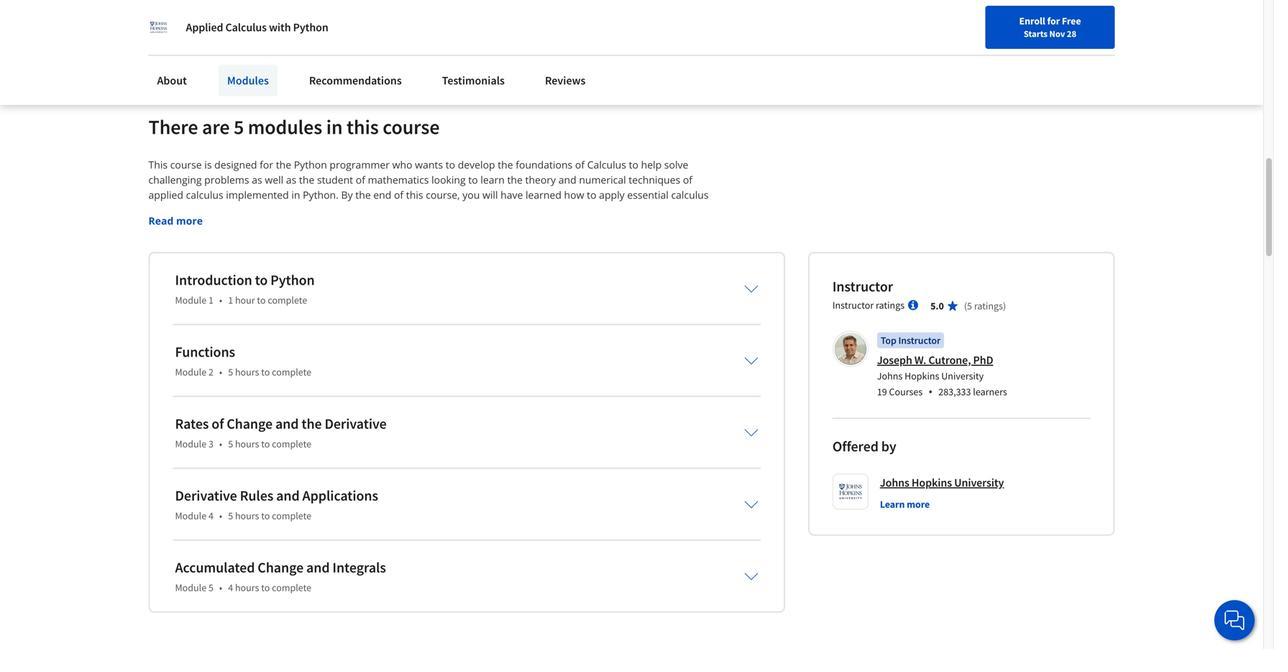 Task type: locate. For each thing, give the bounding box(es) containing it.
more inside "button"
[[907, 498, 930, 511]]

0 horizontal spatial 4
[[209, 510, 214, 523]]

5 inside derivative rules and applications module 4 • 5 hours to complete
[[228, 510, 233, 523]]

of up 3
[[212, 415, 224, 433]]

show notifications image
[[1069, 47, 1087, 64]]

for up well
[[260, 158, 273, 172]]

derivative inside rates of change and the derivative module 3 • 5 hours to complete
[[325, 415, 387, 433]]

more inside button
[[176, 214, 203, 228]]

such
[[272, 249, 294, 262]]

0 vertical spatial applied
[[149, 188, 183, 202]]

1 vertical spatial applied
[[310, 249, 345, 262]]

4 down accumulated
[[228, 582, 233, 595]]

career
[[927, 45, 955, 58]]

your left performance
[[322, 25, 344, 39]]

python up student
[[294, 158, 327, 172]]

course up challenging
[[170, 158, 202, 172]]

1 horizontal spatial apply
[[599, 188, 625, 202]]

instructor up w.
[[899, 334, 941, 347]]

rates of change and the derivative module 3 • 5 hours to complete
[[175, 415, 387, 451]]

4 module from the top
[[175, 510, 207, 523]]

• inside rates of change and the derivative module 3 • 5 hours to complete
[[219, 438, 222, 451]]

1 vertical spatial you
[[567, 234, 584, 247]]

this course is designed for the python programmer who wants to develop the foundations of calculus to help solve challenging problems as well as the student of mathematics looking to learn the theory and numerical techniques of applied calculus implemented in python. by the end of this course, you will have learned how to apply essential calculus concepts to develop robust python applications that solve a variety of real-world challenges.  video lectures, readings, worked examples, assessments, and python code are all provided in the course. these are used to illustrate techniques to solve equations, work with functions, and compute and apply derivatives and integrals. if you are interested in starting to develop concepts in fields such as applied math, data science, cybersecurity, or artificial intelligence, or just need a refresher of calculus or coding in python, then this course is right for you.
[[149, 158, 722, 277]]

2 module from the top
[[175, 366, 207, 379]]

english
[[988, 45, 1023, 59]]

or down fields
[[247, 264, 257, 277]]

0 vertical spatial this
[[347, 115, 379, 140]]

• inside "functions module 2 • 5 hours to complete"
[[219, 366, 222, 379]]

0 vertical spatial change
[[227, 415, 273, 433]]

course up who
[[383, 115, 440, 140]]

is up problems
[[204, 158, 212, 172]]

or down interested
[[619, 249, 629, 262]]

or down integrals.
[[508, 249, 518, 262]]

0 horizontal spatial is
[[204, 158, 212, 172]]

programmer
[[330, 158, 390, 172]]

1 vertical spatial calculus
[[587, 158, 626, 172]]

accumulated
[[175, 559, 255, 577]]

ratings up 'top'
[[876, 299, 905, 312]]

solve down worked
[[149, 234, 173, 247]]

develop up refresher on the left of page
[[149, 249, 186, 262]]

solve up all
[[395, 203, 419, 217]]

0 horizontal spatial 1
[[209, 294, 214, 307]]

2 vertical spatial for
[[456, 264, 469, 277]]

joseph w. cutrone, phd image
[[835, 333, 866, 365]]

5 right 3
[[228, 438, 233, 451]]

hopkins
[[905, 370, 940, 383], [912, 476, 952, 490]]

derivative
[[325, 415, 387, 433], [175, 487, 237, 505]]

applied
[[149, 188, 183, 202], [310, 249, 345, 262]]

find your new career link
[[857, 43, 962, 61]]

need
[[651, 249, 675, 262]]

module up accumulated
[[175, 510, 207, 523]]

1 horizontal spatial 1
[[228, 294, 233, 307]]

5 right 2
[[228, 366, 233, 379]]

2 hours from the top
[[235, 438, 259, 451]]

is
[[204, 158, 212, 172], [421, 264, 429, 277]]

applied down challenging
[[149, 188, 183, 202]]

this down data at the top left
[[367, 264, 384, 277]]

module inside rates of change and the derivative module 3 • 5 hours to complete
[[175, 438, 207, 451]]

university inside top instructor joseph w. cutrone, phd johns hopkins university 19 courses • 283,333 learners
[[942, 370, 984, 383]]

• down the introduction
[[219, 294, 222, 307]]

1 vertical spatial derivative
[[175, 487, 237, 505]]

intelligence,
[[560, 249, 616, 262]]

testimonials link
[[433, 65, 513, 96]]

5
[[234, 115, 244, 140], [967, 300, 972, 313], [228, 366, 233, 379], [228, 438, 233, 451], [228, 510, 233, 523], [209, 582, 214, 595]]

more up equations,
[[176, 214, 203, 228]]

hours inside rates of change and the derivative module 3 • 5 hours to complete
[[235, 438, 259, 451]]

• right 2
[[219, 366, 222, 379]]

by
[[341, 188, 353, 202]]

joseph w. cutrone, phd link
[[877, 353, 993, 368]]

hours right 3
[[235, 438, 259, 451]]

1 horizontal spatial for
[[456, 264, 469, 277]]

1 vertical spatial for
[[260, 158, 273, 172]]

0 vertical spatial johns
[[877, 370, 903, 383]]

instructor up instructor ratings
[[833, 278, 893, 296]]

0 vertical spatial solve
[[664, 158, 688, 172]]

1 vertical spatial a
[[677, 249, 683, 262]]

apply
[[599, 188, 625, 202], [410, 234, 436, 247]]

more right learn
[[907, 498, 930, 511]]

• inside derivative rules and applications module 4 • 5 hours to complete
[[219, 510, 222, 523]]

2 horizontal spatial solve
[[664, 158, 688, 172]]

hours down rules
[[235, 510, 259, 523]]

283,333
[[939, 386, 971, 399]]

0 vertical spatial 4
[[209, 510, 214, 523]]

3 module from the top
[[175, 438, 207, 451]]

1 vertical spatial more
[[907, 498, 930, 511]]

course down data at the top left
[[387, 264, 419, 277]]

0 vertical spatial a
[[422, 203, 428, 217]]

0 vertical spatial university
[[942, 370, 984, 383]]

theory
[[525, 173, 556, 187]]

in up the derivatives on the left of the page
[[459, 218, 468, 232]]

2 vertical spatial this
[[367, 264, 384, 277]]

science,
[[401, 249, 437, 262]]

for inside enroll for free starts nov 28
[[1047, 14, 1060, 27]]

of
[[575, 158, 585, 172], [356, 173, 365, 187], [683, 173, 693, 187], [394, 188, 404, 202], [464, 203, 474, 217], [195, 264, 204, 277], [212, 415, 224, 433]]

1 vertical spatial change
[[258, 559, 304, 577]]

calculus
[[225, 20, 267, 35], [587, 158, 626, 172]]

businesses
[[135, 7, 190, 22]]

1 vertical spatial university
[[954, 476, 1004, 490]]

recommendations
[[309, 73, 402, 88]]

variety
[[430, 203, 462, 217]]

calculus up the numerical at the left of the page
[[587, 158, 626, 172]]

complete inside "functions module 2 • 5 hours to complete"
[[272, 366, 311, 379]]

1 vertical spatial with
[[253, 234, 273, 247]]

applied up python,
[[310, 249, 345, 262]]

0 horizontal spatial or
[[247, 264, 257, 277]]

1 vertical spatial concepts
[[188, 249, 230, 262]]

for up "nov"
[[1047, 14, 1060, 27]]

applications
[[302, 487, 378, 505]]

offered
[[833, 438, 879, 456]]

0 vertical spatial more
[[176, 214, 203, 228]]

0 horizontal spatial derivative
[[175, 487, 237, 505]]

johns inside top instructor joseph w. cutrone, phd johns hopkins university 19 courses • 283,333 learners
[[877, 370, 903, 383]]

instructor up joseph w. cutrone, phd image in the bottom right of the page
[[833, 299, 874, 312]]

who
[[392, 158, 412, 172]]

0 vertical spatial develop
[[458, 158, 495, 172]]

develop up learn
[[458, 158, 495, 172]]

techniques down the help
[[629, 173, 680, 187]]

1 horizontal spatial you
[[567, 234, 584, 247]]

ratings
[[876, 299, 905, 312], [974, 300, 1003, 313]]

1 vertical spatial 4
[[228, 582, 233, 595]]

0 horizontal spatial apply
[[410, 234, 436, 247]]

0 horizontal spatial for
[[260, 158, 273, 172]]

hopkins up learn more "button"
[[912, 476, 952, 490]]

1 horizontal spatial derivative
[[325, 415, 387, 433]]

1 horizontal spatial is
[[421, 264, 429, 277]]

change down derivative rules and applications module 4 • 5 hours to complete
[[258, 559, 304, 577]]

• up accumulated
[[219, 510, 222, 523]]

read more button
[[149, 213, 203, 228]]

1 vertical spatial develop
[[205, 203, 243, 217]]

1 hours from the top
[[235, 366, 259, 379]]

0 vertical spatial instructor
[[833, 278, 893, 296]]

28
[[1067, 28, 1077, 40]]

1 vertical spatial your
[[885, 45, 904, 58]]

top
[[881, 334, 897, 347]]

calculus up the readings,
[[671, 188, 709, 202]]

2 horizontal spatial develop
[[458, 158, 495, 172]]

• down accumulated
[[219, 582, 222, 595]]

and inside derivative rules and applications module 4 • 5 hours to complete
[[276, 487, 300, 505]]

5 right 5.0
[[967, 300, 972, 313]]

calculus right on at the top of the page
[[225, 20, 267, 35]]

4 hours from the top
[[235, 582, 259, 595]]

you.
[[472, 264, 492, 277]]

1 vertical spatial hopkins
[[912, 476, 952, 490]]

develop up examples,
[[205, 203, 243, 217]]

this down mathematics
[[406, 188, 423, 202]]

examples,
[[186, 218, 234, 232]]

code
[[358, 218, 380, 232]]

your right find
[[885, 45, 904, 58]]

module left 2
[[175, 366, 207, 379]]

of up the readings,
[[683, 173, 693, 187]]

in right media
[[310, 25, 320, 39]]

3 hours from the top
[[235, 510, 259, 523]]

concepts up worked
[[149, 203, 191, 217]]

modules link
[[219, 65, 277, 96]]

hours right 2
[[235, 366, 259, 379]]

0 vertical spatial hopkins
[[905, 370, 940, 383]]

0 vertical spatial your
[[322, 25, 344, 39]]

share
[[173, 25, 201, 39]]

media
[[257, 25, 287, 39]]

• inside top instructor joseph w. cutrone, phd johns hopkins university 19 courses • 283,333 learners
[[929, 384, 933, 400]]

learn more button
[[880, 497, 930, 512]]

2 1 from the left
[[228, 294, 233, 307]]

5 module from the top
[[175, 582, 207, 595]]

2 vertical spatial instructor
[[899, 334, 941, 347]]

• inside accumulated change and integrals module 5 • 4 hours to complete
[[219, 582, 222, 595]]

if
[[558, 234, 564, 247]]

1 vertical spatial instructor
[[833, 299, 874, 312]]

0 vertical spatial derivative
[[325, 415, 387, 433]]

0 horizontal spatial ratings
[[876, 299, 905, 312]]

hours inside accumulated change and integrals module 5 • 4 hours to complete
[[235, 582, 259, 595]]

• inside introduction to python module 1 • 1 hour to complete
[[219, 294, 222, 307]]

python down such
[[271, 271, 315, 289]]

to inside "functions module 2 • 5 hours to complete"
[[261, 366, 270, 379]]

change inside rates of change and the derivative module 3 • 5 hours to complete
[[227, 415, 273, 433]]

1 horizontal spatial calculus
[[587, 158, 626, 172]]

you right 'if'
[[567, 234, 584, 247]]

new
[[906, 45, 925, 58]]

functions module 2 • 5 hours to complete
[[175, 343, 311, 379]]

university
[[942, 370, 984, 383], [954, 476, 1004, 490]]

module down the introduction
[[175, 294, 207, 307]]

solve right the help
[[664, 158, 688, 172]]

apply down the numerical at the left of the page
[[599, 188, 625, 202]]

to inside derivative rules and applications module 4 • 5 hours to complete
[[261, 510, 270, 523]]

2 horizontal spatial for
[[1047, 14, 1060, 27]]

1 module from the top
[[175, 294, 207, 307]]

python inside introduction to python module 1 • 1 hour to complete
[[271, 271, 315, 289]]

rates
[[175, 415, 209, 433]]

video
[[584, 203, 611, 217]]

0 horizontal spatial calculus
[[225, 20, 267, 35]]

johns up learn
[[880, 476, 910, 490]]

module
[[175, 294, 207, 307], [175, 366, 207, 379], [175, 438, 207, 451], [175, 510, 207, 523], [175, 582, 207, 595]]

and
[[290, 25, 308, 39], [559, 173, 577, 187], [301, 218, 319, 232], [325, 234, 343, 247], [390, 234, 407, 247], [492, 234, 510, 247], [275, 415, 299, 433], [276, 487, 300, 505], [306, 559, 330, 577]]

1 vertical spatial course
[[170, 158, 202, 172]]

0 vertical spatial for
[[1047, 14, 1060, 27]]

hours down accumulated
[[235, 582, 259, 595]]

calculus
[[186, 188, 223, 202], [671, 188, 709, 202], [207, 264, 244, 277]]

0 horizontal spatial solve
[[149, 234, 173, 247]]

0 horizontal spatial a
[[422, 203, 428, 217]]

businesses link
[[113, 0, 196, 29]]

solve
[[664, 158, 688, 172], [395, 203, 419, 217], [149, 234, 173, 247]]

courses
[[889, 386, 923, 399]]

johns down joseph
[[877, 370, 903, 383]]

5 up accumulated
[[228, 510, 233, 523]]

you left will
[[463, 188, 480, 202]]

assessments,
[[236, 218, 299, 232]]

0 horizontal spatial develop
[[149, 249, 186, 262]]

1 horizontal spatial more
[[907, 498, 930, 511]]

introduction to python module 1 • 1 hour to complete
[[175, 271, 315, 307]]

right
[[431, 264, 453, 277]]

your
[[322, 25, 344, 39], [885, 45, 904, 58]]

integrals
[[333, 559, 386, 577]]

change right rates
[[227, 415, 273, 433]]

module inside "functions module 2 • 5 hours to complete"
[[175, 366, 207, 379]]

this up programmer
[[347, 115, 379, 140]]

essential
[[627, 188, 669, 202]]

• left 283,333
[[929, 384, 933, 400]]

hopkins down w.
[[905, 370, 940, 383]]

19
[[877, 386, 887, 399]]

python down the applications
[[322, 218, 355, 232]]

instructor
[[833, 278, 893, 296], [833, 299, 874, 312], [899, 334, 941, 347]]

are up 'if'
[[556, 218, 571, 232]]

5 inside accumulated change and integrals module 5 • 4 hours to complete
[[209, 582, 214, 595]]

0 horizontal spatial more
[[176, 214, 203, 228]]

review
[[410, 25, 442, 39]]

foundations
[[516, 158, 573, 172]]

None search field
[[205, 38, 550, 67]]

functions,
[[276, 234, 322, 247]]

techniques down the readings,
[[655, 218, 707, 232]]

develop
[[458, 158, 495, 172], [205, 203, 243, 217], [149, 249, 186, 262]]

ratings right (
[[974, 300, 1003, 313]]

4 up accumulated
[[209, 510, 214, 523]]

• right 3
[[219, 438, 222, 451]]

change
[[227, 415, 273, 433], [258, 559, 304, 577]]

module inside accumulated change and integrals module 5 • 4 hours to complete
[[175, 582, 207, 595]]

module down accumulated
[[175, 582, 207, 595]]

1 horizontal spatial solve
[[395, 203, 419, 217]]

are left all
[[383, 218, 398, 232]]

provided
[[414, 218, 456, 232]]

0 horizontal spatial applied
[[149, 188, 183, 202]]

apply up science,
[[410, 234, 436, 247]]

module down rates
[[175, 438, 207, 451]]

w.
[[915, 353, 927, 368]]

1 down the introduction
[[209, 294, 214, 307]]

0 vertical spatial you
[[463, 188, 480, 202]]

learn
[[481, 173, 505, 187]]

concepts down equations,
[[188, 249, 230, 262]]

and inside accumulated change and integrals module 5 • 4 hours to complete
[[306, 559, 330, 577]]

1 horizontal spatial 4
[[228, 582, 233, 595]]

is down science,
[[421, 264, 429, 277]]

wants
[[415, 158, 443, 172]]

python right media
[[293, 20, 328, 35]]

5 down accumulated
[[209, 582, 214, 595]]

with right social
[[269, 20, 291, 35]]

1 left hour
[[228, 294, 233, 307]]



Task type: vqa. For each thing, say whether or not it's contained in the screenshot.
first LIST ITEM from the bottom
no



Task type: describe. For each thing, give the bounding box(es) containing it.
performance
[[346, 25, 408, 39]]

complete inside rates of change and the derivative module 3 • 5 hours to complete
[[272, 438, 311, 451]]

in down such
[[294, 264, 302, 277]]

read more
[[149, 214, 203, 228]]

derivative inside derivative rules and applications module 4 • 5 hours to complete
[[175, 487, 237, 505]]

calculus inside this course is designed for the python programmer who wants to develop the foundations of calculus to help solve challenging problems as well as the student of mathematics looking to learn the theory and numerical techniques of applied calculus implemented in python. by the end of this course, you will have learned how to apply essential calculus concepts to develop robust python applications that solve a variety of real-world challenges.  video lectures, readings, worked examples, assessments, and python code are all provided in the course. these are used to illustrate techniques to solve equations, work with functions, and compute and apply derivatives and integrals. if you are interested in starting to develop concepts in fields such as applied math, data science, cybersecurity, or artificial intelligence, or just need a refresher of calculus or coding in python, then this course is right for you.
[[587, 158, 626, 172]]

of left real-
[[464, 203, 474, 217]]

instructor for instructor
[[833, 278, 893, 296]]

robust
[[245, 203, 276, 217]]

1 vertical spatial johns
[[880, 476, 910, 490]]

problems
[[204, 173, 249, 187]]

of down mathematics
[[394, 188, 404, 202]]

of inside rates of change and the derivative module 3 • 5 hours to complete
[[212, 415, 224, 433]]

johns hopkins university
[[880, 476, 1004, 490]]

share it on social media and in your performance review
[[173, 25, 442, 39]]

python.
[[303, 188, 339, 202]]

to inside accumulated change and integrals module 5 • 4 hours to complete
[[261, 582, 270, 595]]

5 up 'designed'
[[234, 115, 244, 140]]

0 horizontal spatial your
[[322, 25, 344, 39]]

social
[[227, 25, 255, 39]]

0 vertical spatial concepts
[[149, 203, 191, 217]]

python,
[[305, 264, 341, 277]]

student
[[317, 173, 353, 187]]

applied
[[186, 20, 223, 35]]

functions
[[175, 343, 235, 361]]

well
[[265, 173, 283, 187]]

1 horizontal spatial a
[[677, 249, 683, 262]]

it
[[203, 25, 210, 39]]

numerical
[[579, 173, 626, 187]]

learn
[[880, 498, 905, 511]]

introduction
[[175, 271, 252, 289]]

calculus down problems
[[186, 188, 223, 202]]

4 inside accumulated change and integrals module 5 • 4 hours to complete
[[228, 582, 233, 595]]

instructor inside top instructor joseph w. cutrone, phd johns hopkins university 19 courses • 283,333 learners
[[899, 334, 941, 347]]

more for read more
[[176, 214, 203, 228]]

chat with us image
[[1223, 609, 1246, 632]]

johns hopkins university image
[[149, 17, 169, 37]]

these
[[525, 218, 553, 232]]

are up intelligence,
[[587, 234, 602, 247]]

0 vertical spatial is
[[204, 158, 212, 172]]

complete inside derivative rules and applications module 4 • 5 hours to complete
[[272, 510, 311, 523]]

complete inside introduction to python module 1 • 1 hour to complete
[[268, 294, 307, 307]]

1 1 from the left
[[209, 294, 214, 307]]

end
[[373, 188, 391, 202]]

5 inside rates of change and the derivative module 3 • 5 hours to complete
[[228, 438, 233, 451]]

cybersecurity,
[[440, 249, 505, 262]]

have
[[501, 188, 523, 202]]

0 vertical spatial calculus
[[225, 20, 267, 35]]

0 vertical spatial apply
[[599, 188, 625, 202]]

1 horizontal spatial applied
[[310, 249, 345, 262]]

1 horizontal spatial or
[[508, 249, 518, 262]]

2 vertical spatial develop
[[149, 249, 186, 262]]

0 vertical spatial with
[[269, 20, 291, 35]]

starts
[[1024, 28, 1048, 40]]

are right there in the top left of the page
[[202, 115, 230, 140]]

as down functions,
[[297, 249, 307, 262]]

derivative rules and applications module 4 • 5 hours to complete
[[175, 487, 378, 523]]

english button
[[962, 29, 1049, 76]]

in up need
[[655, 234, 664, 247]]

python down python.
[[279, 203, 312, 217]]

1 vertical spatial techniques
[[655, 218, 707, 232]]

how
[[564, 188, 584, 202]]

2
[[209, 366, 214, 379]]

1 horizontal spatial develop
[[205, 203, 243, 217]]

of up the numerical at the left of the page
[[575, 158, 585, 172]]

as right well
[[286, 173, 296, 187]]

nov
[[1050, 28, 1065, 40]]

more for learn more
[[907, 498, 930, 511]]

will
[[483, 188, 498, 202]]

then
[[343, 264, 365, 277]]

on
[[212, 25, 225, 39]]

find your new career
[[864, 45, 955, 58]]

free
[[1062, 14, 1081, 27]]

1 horizontal spatial ratings
[[974, 300, 1003, 313]]

with inside this course is designed for the python programmer who wants to develop the foundations of calculus to help solve challenging problems as well as the student of mathematics looking to learn the theory and numerical techniques of applied calculus implemented in python. by the end of this course, you will have learned how to apply essential calculus concepts to develop robust python applications that solve a variety of real-world challenges.  video lectures, readings, worked examples, assessments, and python code are all provided in the course. these are used to illustrate techniques to solve equations, work with functions, and compute and apply derivatives and integrals. if you are interested in starting to develop concepts in fields such as applied math, data science, cybersecurity, or artificial intelligence, or just need a refresher of calculus or coding in python, then this course is right for you.
[[253, 234, 273, 247]]

course.
[[488, 218, 523, 232]]

2 vertical spatial course
[[387, 264, 419, 277]]

there
[[149, 115, 198, 140]]

1 vertical spatial solve
[[395, 203, 419, 217]]

just
[[632, 249, 649, 262]]

enroll for free starts nov 28
[[1019, 14, 1081, 40]]

( 5 ratings )
[[964, 300, 1006, 313]]

johns hopkins university link
[[880, 474, 1004, 492]]

of down programmer
[[356, 173, 365, 187]]

all
[[401, 218, 412, 232]]

as up implemented at the left of the page
[[252, 173, 262, 187]]

calculus down work
[[207, 264, 244, 277]]

change inside accumulated change and integrals module 5 • 4 hours to complete
[[258, 559, 304, 577]]

artificial
[[520, 249, 558, 262]]

0 vertical spatial course
[[383, 115, 440, 140]]

worked
[[149, 218, 184, 232]]

in left python.
[[291, 188, 300, 202]]

2 horizontal spatial or
[[619, 249, 629, 262]]

about link
[[149, 65, 196, 96]]

real-
[[477, 203, 498, 217]]

learned
[[526, 188, 562, 202]]

0 horizontal spatial you
[[463, 188, 480, 202]]

cutrone,
[[929, 353, 971, 368]]

3
[[209, 438, 214, 451]]

reviews
[[545, 73, 586, 88]]

to inside rates of change and the derivative module 3 • 5 hours to complete
[[261, 438, 270, 451]]

0 vertical spatial techniques
[[629, 173, 680, 187]]

accumulated change and integrals module 5 • 4 hours to complete
[[175, 559, 386, 595]]

challenging
[[149, 173, 202, 187]]

hopkins inside top instructor joseph w. cutrone, phd johns hopkins university 19 courses • 283,333 learners
[[905, 370, 940, 383]]

enroll
[[1019, 14, 1046, 27]]

1 horizontal spatial your
[[885, 45, 904, 58]]

math,
[[347, 249, 374, 262]]

hours inside "functions module 2 • 5 hours to complete"
[[235, 366, 259, 379]]

world
[[498, 203, 524, 217]]

read
[[149, 214, 174, 228]]

5 inside "functions module 2 • 5 hours to complete"
[[228, 366, 233, 379]]

the inside rates of change and the derivative module 3 • 5 hours to complete
[[302, 415, 322, 433]]

lectures,
[[613, 203, 653, 217]]

2 vertical spatial solve
[[149, 234, 173, 247]]

1 vertical spatial apply
[[410, 234, 436, 247]]

1 vertical spatial this
[[406, 188, 423, 202]]

instructor for instructor ratings
[[833, 299, 874, 312]]

mathematics
[[368, 173, 429, 187]]

looking
[[432, 173, 466, 187]]

offered by
[[833, 438, 897, 456]]

refresher
[[149, 264, 192, 277]]

starting
[[667, 234, 702, 247]]

(
[[964, 300, 967, 313]]

1 vertical spatial is
[[421, 264, 429, 277]]

in down work
[[233, 249, 242, 262]]

work
[[227, 234, 250, 247]]

this
[[149, 158, 168, 172]]

data
[[377, 249, 398, 262]]

rules
[[240, 487, 273, 505]]

of right refresher on the left of page
[[195, 264, 204, 277]]

about
[[157, 73, 187, 88]]

complete inside accumulated change and integrals module 5 • 4 hours to complete
[[272, 582, 311, 595]]

course,
[[426, 188, 460, 202]]

)
[[1003, 300, 1006, 313]]

learn more
[[880, 498, 930, 511]]

there are 5 modules in this course
[[149, 115, 440, 140]]

find
[[864, 45, 883, 58]]

equations,
[[175, 234, 224, 247]]

coursera career certificate image
[[843, 0, 1083, 83]]

module inside introduction to python module 1 • 1 hour to complete
[[175, 294, 207, 307]]

by
[[882, 438, 897, 456]]

4 inside derivative rules and applications module 4 • 5 hours to complete
[[209, 510, 214, 523]]

learners
[[973, 386, 1007, 399]]

integrals.
[[512, 234, 555, 247]]

testimonials
[[442, 73, 505, 88]]

joseph
[[877, 353, 912, 368]]

module inside derivative rules and applications module 4 • 5 hours to complete
[[175, 510, 207, 523]]

instructor ratings
[[833, 299, 905, 312]]

hours inside derivative rules and applications module 4 • 5 hours to complete
[[235, 510, 259, 523]]

in up programmer
[[326, 115, 343, 140]]

and inside rates of change and the derivative module 3 • 5 hours to complete
[[275, 415, 299, 433]]



